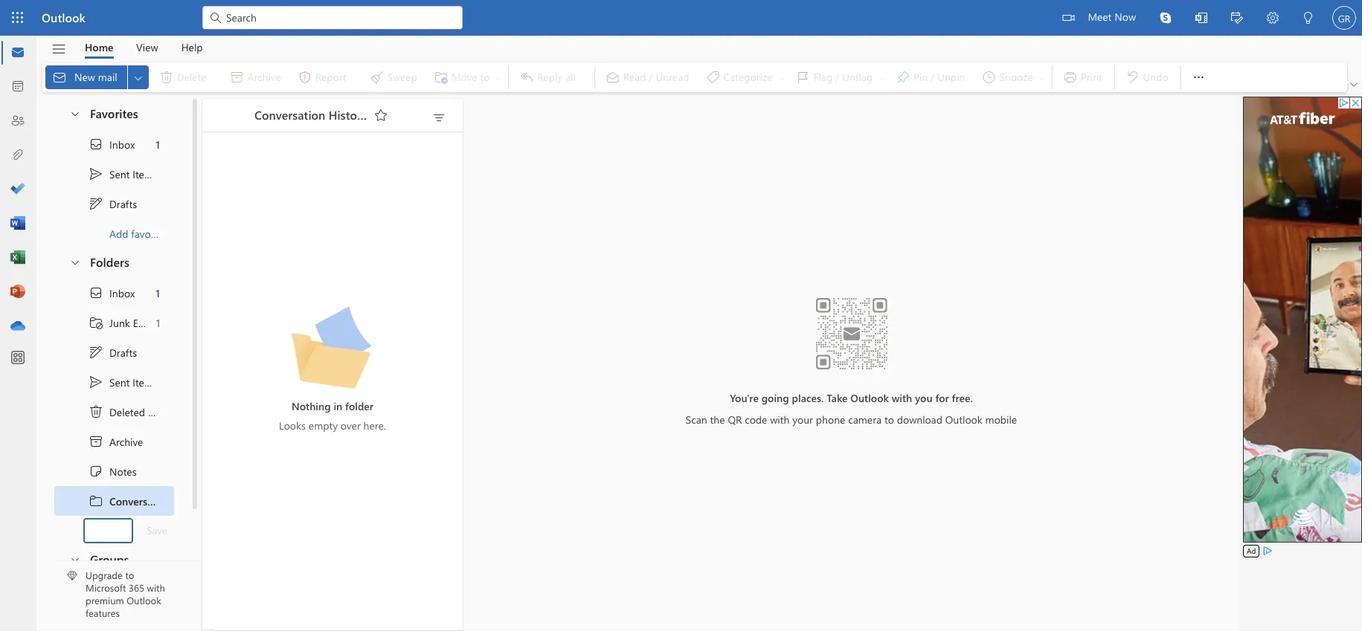 Task type: describe. For each thing, give the bounding box(es) containing it.
you
[[915, 391, 933, 405]]

 button
[[1184, 0, 1220, 38]]

in
[[334, 399, 342, 413]]


[[432, 111, 446, 126]]

 button
[[427, 107, 451, 128]]

 button
[[1255, 0, 1291, 38]]

outlook inside banner
[[42, 10, 86, 25]]

you're
[[730, 391, 759, 405]]

calendar image
[[10, 80, 25, 95]]

move & delete group
[[45, 63, 505, 92]]

 button
[[1184, 63, 1214, 92]]

 tree item for 
[[54, 129, 174, 159]]

favorites
[[90, 106, 138, 121]]

1 vertical spatial with
[[770, 413, 790, 427]]

phone
[[816, 413, 846, 427]]


[[1192, 70, 1207, 85]]

tab list containing home
[[74, 36, 214, 59]]

help
[[181, 40, 203, 54]]

 tree item
[[54, 308, 174, 338]]

email
[[133, 316, 158, 330]]

to inside you're going places. take outlook with you for free. scan the qr code with your phone camera to download outlook mobile
[[885, 413, 894, 427]]

 button for folders
[[62, 249, 87, 276]]

sent inside favorites tree
[[109, 167, 130, 181]]

outlook banner
[[0, 0, 1362, 38]]

outlook inside upgrade to microsoft 365 with premium outlook features
[[127, 595, 161, 607]]

view
[[136, 40, 158, 54]]

 archive
[[89, 435, 143, 449]]

conversation history 
[[254, 107, 388, 123]]

 junk email 1
[[89, 315, 160, 330]]

new
[[74, 70, 95, 84]]

people image
[[10, 114, 25, 129]]

 inside tree
[[89, 375, 103, 390]]

365
[[129, 582, 144, 595]]

scan
[[686, 413, 707, 427]]

save button
[[140, 516, 174, 546]]

meet now
[[1088, 10, 1136, 24]]

empty
[[309, 419, 338, 433]]


[[374, 108, 388, 123]]

groups
[[90, 552, 129, 568]]


[[1351, 81, 1358, 89]]

add
[[109, 227, 128, 241]]

 new mail
[[52, 70, 117, 85]]

onedrive image
[[10, 319, 25, 334]]

more apps image
[[10, 351, 25, 366]]

notes
[[109, 465, 137, 479]]

deleted
[[109, 405, 145, 419]]

microsoft
[[86, 582, 126, 595]]

 for 
[[89, 196, 103, 211]]

drafts for 
[[109, 346, 137, 360]]

meet
[[1088, 10, 1112, 24]]

 button
[[1291, 0, 1327, 38]]


[[89, 315, 103, 330]]

1 for 
[[156, 137, 160, 151]]

 tree item
[[54, 487, 174, 516]]

favorite
[[131, 227, 166, 241]]

 sent items inside favorites tree
[[89, 167, 158, 182]]

camera
[[848, 413, 882, 427]]

account manager for greg robinson image
[[1333, 6, 1356, 30]]

items for first  tree item from the bottom of the page
[[133, 375, 158, 390]]

items for 1st  tree item from the top of the page
[[133, 167, 158, 181]]

outlook up camera
[[851, 391, 889, 405]]

to inside upgrade to microsoft 365 with premium outlook features
[[125, 570, 134, 582]]

set your advertising preferences image
[[1262, 545, 1274, 557]]

help button
[[170, 36, 214, 59]]

 tree item
[[54, 457, 174, 487]]

outlook link
[[42, 0, 86, 36]]

 for 
[[89, 137, 103, 152]]


[[51, 41, 67, 57]]


[[52, 70, 67, 85]]

powerpoint image
[[10, 285, 25, 300]]

here.
[[364, 419, 386, 433]]

features
[[86, 607, 120, 620]]

folders tree item
[[54, 249, 174, 278]]

over
[[341, 419, 361, 433]]

 button
[[1348, 77, 1361, 92]]

you're going places. take outlook with you for free. scan the qr code with your phone camera to download outlook mobile
[[686, 391, 1017, 427]]

folder
[[345, 399, 374, 413]]

 button for groups
[[62, 546, 87, 574]]

code
[[745, 413, 767, 427]]

files image
[[10, 148, 25, 163]]

 tree item for 
[[54, 338, 174, 368]]

 for 
[[89, 345, 103, 360]]

mobile
[[986, 413, 1017, 427]]

 button
[[369, 103, 393, 127]]

places.
[[792, 391, 824, 405]]



Task type: locate. For each thing, give the bounding box(es) containing it.
1  sent items from the top
[[89, 167, 158, 182]]

1 vertical spatial  button
[[62, 249, 87, 276]]


[[132, 72, 144, 84], [69, 108, 81, 119], [69, 256, 81, 268], [69, 554, 81, 566]]


[[89, 167, 103, 182], [89, 375, 103, 390]]


[[89, 435, 103, 449]]

nothing
[[292, 399, 331, 413]]

sent up  tree item
[[109, 375, 130, 390]]

inbox for 
[[109, 286, 135, 300]]

application
[[0, 0, 1362, 632]]

items right deleted
[[148, 405, 173, 419]]

with left you
[[892, 391, 912, 405]]

1 drafts from the top
[[109, 197, 137, 211]]

tags group
[[598, 63, 1049, 92]]

to right "upgrade"
[[125, 570, 134, 582]]

 inside "favorites" tree item
[[69, 108, 81, 119]]

take
[[827, 391, 848, 405]]

0 vertical spatial inbox
[[109, 137, 135, 151]]


[[89, 464, 103, 479]]

 tree item up add
[[54, 189, 174, 219]]

2 vertical spatial with
[[147, 582, 165, 595]]


[[89, 196, 103, 211], [89, 345, 103, 360]]

conversation history heading
[[235, 99, 393, 132]]

items
[[133, 167, 158, 181], [133, 375, 158, 390], [148, 405, 173, 419]]

 for groups
[[69, 554, 81, 566]]

2 horizontal spatial with
[[892, 391, 912, 405]]

upgrade to microsoft 365 with premium outlook features
[[86, 570, 165, 620]]


[[1160, 12, 1172, 24]]

conversation
[[254, 107, 326, 122]]

 tree item up deleted
[[54, 368, 174, 397]]

inbox down "favorites" tree item
[[109, 137, 135, 151]]

1  tree item from the top
[[54, 159, 174, 189]]

now
[[1115, 10, 1136, 24]]

 up add favorite tree item
[[89, 196, 103, 211]]

 inbox inside tree
[[89, 286, 135, 301]]

 button
[[1220, 0, 1255, 38]]

 inside the groups tree item
[[69, 554, 81, 566]]

favorites tree
[[54, 94, 174, 249]]

3  button from the top
[[62, 546, 87, 574]]

1  button from the top
[[62, 100, 87, 127]]

word image
[[10, 217, 25, 231]]

None text field
[[84, 519, 133, 543]]

2 vertical spatial  button
[[62, 546, 87, 574]]

1  from the top
[[89, 167, 103, 182]]

items inside favorites tree
[[133, 167, 158, 181]]

 deleted items
[[89, 405, 173, 420]]


[[1303, 12, 1315, 24]]

1  from the top
[[89, 137, 103, 152]]

2 vertical spatial 1
[[156, 316, 160, 330]]

Search for email, meetings, files and more. field
[[225, 9, 454, 25]]

0 vertical spatial with
[[892, 391, 912, 405]]

0 vertical spatial  tree item
[[54, 159, 174, 189]]

0 vertical spatial  drafts
[[89, 196, 137, 211]]

1 inside  junk email 1
[[156, 316, 160, 330]]

inbox for 
[[109, 137, 135, 151]]

1
[[156, 137, 160, 151], [156, 286, 160, 300], [156, 316, 160, 330]]

 button for favorites
[[62, 100, 87, 127]]

premium
[[86, 595, 124, 607]]

2  inbox from the top
[[89, 286, 135, 301]]

 for folders
[[69, 256, 81, 268]]

1 vertical spatial 
[[89, 345, 103, 360]]

 drafts for 
[[89, 345, 137, 360]]


[[89, 137, 103, 152], [89, 286, 103, 301]]

1 right junk
[[156, 316, 160, 330]]

 drafts inside favorites tree
[[89, 196, 137, 211]]


[[89, 405, 103, 420]]

 up 
[[89, 286, 103, 301]]

1 vertical spatial inbox
[[109, 286, 135, 300]]

1  from the top
[[89, 196, 103, 211]]

2  from the top
[[89, 286, 103, 301]]

mail image
[[10, 45, 25, 60]]

to do image
[[10, 182, 25, 197]]

 up add favorite tree item
[[89, 167, 103, 182]]

 sent items up add
[[89, 167, 158, 182]]

outlook down free.
[[946, 413, 983, 427]]

 button
[[128, 65, 149, 89]]

 drafts for 
[[89, 196, 137, 211]]

1  tree item from the top
[[54, 129, 174, 159]]

 down 
[[89, 345, 103, 360]]

 inbox for 
[[89, 137, 135, 152]]

 inside favorites tree
[[89, 137, 103, 152]]

drafts down  junk email 1
[[109, 346, 137, 360]]


[[1267, 12, 1279, 24]]

0 vertical spatial sent
[[109, 167, 130, 181]]

2  tree item from the top
[[54, 368, 174, 397]]

with inside upgrade to microsoft 365 with premium outlook features
[[147, 582, 165, 595]]

1 inbox from the top
[[109, 137, 135, 151]]

0 vertical spatial drafts
[[109, 197, 137, 211]]

2  tree item from the top
[[54, 338, 174, 368]]

none text field inside tree
[[84, 519, 133, 543]]

inbox inside favorites tree
[[109, 137, 135, 151]]

1 vertical spatial 
[[89, 286, 103, 301]]

 inbox
[[89, 137, 135, 152], [89, 286, 135, 301]]

 tree item
[[54, 129, 174, 159], [54, 278, 174, 308]]


[[1196, 12, 1208, 24]]

drafts up add
[[109, 197, 137, 211]]

1 up email
[[156, 286, 160, 300]]

qr
[[728, 413, 742, 427]]

inbox up  junk email 1
[[109, 286, 135, 300]]

application containing outlook
[[0, 0, 1362, 632]]

1 horizontal spatial to
[[885, 413, 894, 427]]

sent up add
[[109, 167, 130, 181]]

the
[[710, 413, 725, 427]]

with
[[892, 391, 912, 405], [770, 413, 790, 427], [147, 582, 165, 595]]

 button down  new mail
[[62, 100, 87, 127]]

1 vertical spatial  drafts
[[89, 345, 137, 360]]

download
[[897, 413, 943, 427]]

 button
[[62, 100, 87, 127], [62, 249, 87, 276], [62, 546, 87, 574]]

 tree item
[[54, 189, 174, 219], [54, 338, 174, 368]]

excel image
[[10, 251, 25, 266]]

1 vertical spatial 
[[89, 375, 103, 390]]

 button left groups
[[62, 546, 87, 574]]

 inside favorites tree
[[89, 196, 103, 211]]

add favorite
[[109, 227, 166, 241]]

outlook up 
[[42, 10, 86, 25]]

tab list
[[74, 36, 214, 59]]

outlook right premium
[[127, 595, 161, 607]]

1  drafts from the top
[[89, 196, 137, 211]]

view button
[[125, 36, 169, 59]]


[[208, 10, 223, 25]]

 button left folders
[[62, 249, 87, 276]]

 up 
[[89, 375, 103, 390]]

2  from the top
[[89, 375, 103, 390]]

1 vertical spatial to
[[125, 570, 134, 582]]

drafts for 
[[109, 197, 137, 211]]

tree
[[54, 278, 174, 546]]

with down going
[[770, 413, 790, 427]]

groups tree item
[[54, 546, 174, 576]]

0 vertical spatial 1
[[156, 137, 160, 151]]

2 drafts from the top
[[109, 346, 137, 360]]

inbox
[[109, 137, 135, 151], [109, 286, 135, 300]]

2  tree item from the top
[[54, 278, 174, 308]]

2  button from the top
[[62, 249, 87, 276]]

0 vertical spatial 
[[89, 196, 103, 211]]

1 down "favorites" tree item
[[156, 137, 160, 151]]

2  drafts from the top
[[89, 345, 137, 360]]

add favorite tree item
[[54, 219, 174, 249]]

 drafts inside tree
[[89, 345, 137, 360]]

1  tree item from the top
[[54, 189, 174, 219]]

items up  deleted items
[[133, 375, 158, 390]]

 inside tree
[[89, 286, 103, 301]]

items up favorite
[[133, 167, 158, 181]]

 inside  dropdown button
[[132, 72, 144, 84]]

 down  new mail
[[69, 108, 81, 119]]

drafts
[[109, 197, 137, 211], [109, 346, 137, 360]]

 for 
[[89, 286, 103, 301]]

1 1 from the top
[[156, 137, 160, 151]]

history
[[329, 107, 368, 122]]

 button inside "favorites" tree item
[[62, 100, 87, 127]]

 button inside folders tree item
[[62, 249, 87, 276]]

1 sent from the top
[[109, 167, 130, 181]]

1 inside favorites tree
[[156, 137, 160, 151]]

1 vertical spatial drafts
[[109, 346, 137, 360]]


[[89, 494, 103, 509]]

 tree item down favorites
[[54, 129, 174, 159]]

 tree item down junk
[[54, 338, 174, 368]]

0 vertical spatial to
[[885, 413, 894, 427]]

 up premium features icon
[[69, 554, 81, 566]]

2  sent items from the top
[[89, 375, 158, 390]]

 inside tree
[[89, 345, 103, 360]]

with right 365
[[147, 582, 165, 595]]

 tree item
[[54, 427, 174, 457]]

archive
[[109, 435, 143, 449]]

save
[[147, 524, 167, 538]]

3 1 from the top
[[156, 316, 160, 330]]

your
[[793, 413, 813, 427]]

 tree item for 
[[54, 278, 174, 308]]

 tree item for 
[[54, 189, 174, 219]]

0 vertical spatial  tree item
[[54, 129, 174, 159]]

0 vertical spatial  inbox
[[89, 137, 135, 152]]

 right mail
[[132, 72, 144, 84]]

 button inside the groups tree item
[[62, 546, 87, 574]]

drafts inside favorites tree
[[109, 197, 137, 211]]

outlook
[[42, 10, 86, 25], [851, 391, 889, 405], [946, 413, 983, 427], [127, 595, 161, 607]]

looks
[[279, 419, 306, 433]]

folders
[[90, 254, 129, 270]]

ad
[[1247, 546, 1256, 557]]

free.
[[952, 391, 973, 405]]

0 vertical spatial 
[[89, 167, 103, 182]]

1 vertical spatial  tree item
[[54, 278, 174, 308]]

 button
[[44, 36, 74, 62]]

0 vertical spatial  sent items
[[89, 167, 158, 182]]

 tree item
[[54, 159, 174, 189], [54, 368, 174, 397]]

premium features image
[[67, 572, 77, 582]]

1  inbox from the top
[[89, 137, 135, 152]]

1 vertical spatial 1
[[156, 286, 160, 300]]

2  from the top
[[89, 345, 103, 360]]

 inbox down "favorites" tree item
[[89, 137, 135, 152]]

1 for 
[[156, 286, 160, 300]]

 sent items
[[89, 167, 158, 182], [89, 375, 158, 390]]

items for  tree item
[[148, 405, 173, 419]]

 inside folders tree item
[[69, 256, 81, 268]]

nothing in folder looks empty over here.
[[279, 399, 386, 433]]

to
[[885, 413, 894, 427], [125, 570, 134, 582]]

 drafts down the  tree item
[[89, 345, 137, 360]]

 tree item down "favorites" tree item
[[54, 159, 174, 189]]

0 vertical spatial  button
[[62, 100, 87, 127]]

0 vertical spatial items
[[133, 167, 158, 181]]

 inbox for 
[[89, 286, 135, 301]]

1 vertical spatial  tree item
[[54, 338, 174, 368]]

1 vertical spatial  tree item
[[54, 368, 174, 397]]

favorites tree item
[[54, 100, 174, 129]]


[[1231, 12, 1243, 24]]

 inbox inside favorites tree
[[89, 137, 135, 152]]

 drafts up add favorite tree item
[[89, 196, 137, 211]]

going
[[762, 391, 789, 405]]

 search field
[[202, 0, 463, 33]]

2 1 from the top
[[156, 286, 160, 300]]

 sent items up deleted
[[89, 375, 158, 390]]

home button
[[74, 36, 125, 59]]

 down "favorites" tree item
[[89, 137, 103, 152]]

 drafts
[[89, 196, 137, 211], [89, 345, 137, 360]]

2 vertical spatial items
[[148, 405, 173, 419]]

1 vertical spatial  sent items
[[89, 375, 158, 390]]

 left folders
[[69, 256, 81, 268]]

 tree item
[[54, 397, 174, 427]]

0 vertical spatial 
[[89, 137, 103, 152]]

0 horizontal spatial to
[[125, 570, 134, 582]]

tree containing 
[[54, 278, 174, 546]]

1 vertical spatial sent
[[109, 375, 130, 390]]

items inside  deleted items
[[148, 405, 173, 419]]

to right camera
[[885, 413, 894, 427]]

2 sent from the top
[[109, 375, 130, 390]]

home
[[85, 40, 113, 54]]

0 vertical spatial  tree item
[[54, 189, 174, 219]]

upgrade
[[86, 570, 123, 582]]

message list section
[[202, 95, 463, 631]]

 for favorites
[[69, 108, 81, 119]]

2 inbox from the top
[[109, 286, 135, 300]]

 inside favorites tree
[[89, 167, 103, 182]]

junk
[[109, 316, 130, 330]]

 button
[[1148, 0, 1184, 36]]

1 vertical spatial  inbox
[[89, 286, 135, 301]]

0 horizontal spatial with
[[147, 582, 165, 595]]


[[1063, 12, 1075, 24]]

left-rail-appbar navigation
[[3, 36, 33, 344]]

 inbox down folders tree item
[[89, 286, 135, 301]]

mail
[[98, 70, 117, 84]]

 tree item up junk
[[54, 278, 174, 308]]

1 horizontal spatial with
[[770, 413, 790, 427]]

 notes
[[89, 464, 137, 479]]

for
[[936, 391, 949, 405]]

1 vertical spatial items
[[133, 375, 158, 390]]



Task type: vqa. For each thing, say whether or not it's contained in the screenshot.
'Newest On Top'
no



